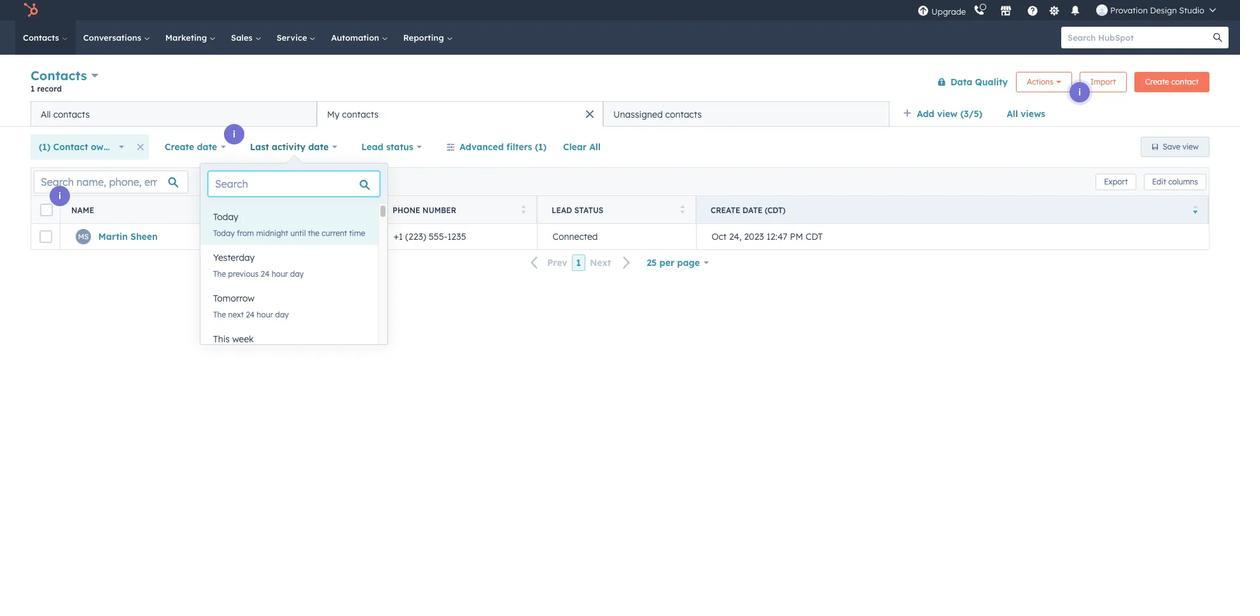 Task type: vqa. For each thing, say whether or not it's contained in the screenshot.


Task type: locate. For each thing, give the bounding box(es) containing it.
3 contacts from the left
[[665, 108, 702, 120]]

lead inside lead status popup button
[[361, 141, 384, 153]]

2 the from the top
[[213, 310, 226, 319]]

0 horizontal spatial create
[[165, 141, 194, 153]]

contacts
[[53, 108, 90, 120], [342, 108, 379, 120], [665, 108, 702, 120]]

i button left 'last'
[[224, 124, 244, 144]]

(1) contact owner button
[[31, 134, 132, 160]]

unassigned contacts button
[[603, 101, 890, 127]]

0 horizontal spatial contacts
[[53, 108, 90, 120]]

create down all contacts button at the left of page
[[165, 141, 194, 153]]

2 press to sort. image from the left
[[521, 205, 526, 213]]

0 vertical spatial the
[[213, 269, 226, 279]]

24 inside tomorrow the next 24 hour day
[[246, 310, 255, 319]]

25 per page
[[647, 257, 700, 269]]

press to sort. image left lead status
[[521, 205, 526, 213]]

oct 24, 2023 12:47 pm cdt
[[712, 231, 823, 242]]

last activity date button
[[242, 134, 346, 160]]

hour for yesterday
[[272, 269, 288, 279]]

0 horizontal spatial date
[[197, 141, 217, 153]]

(1) right the filters
[[535, 141, 547, 153]]

(1) contact owner
[[39, 141, 118, 153]]

hour inside "yesterday the previous 24 hour day"
[[272, 269, 288, 279]]

provation
[[1110, 5, 1148, 15]]

lead for lead status
[[361, 141, 384, 153]]

1 vertical spatial 1
[[576, 257, 581, 269]]

0 horizontal spatial lead
[[361, 141, 384, 153]]

0 horizontal spatial view
[[937, 108, 958, 120]]

contact
[[1171, 77, 1199, 86]]

quality
[[975, 76, 1008, 87]]

1 horizontal spatial all
[[589, 141, 601, 153]]

help image
[[1027, 6, 1039, 17]]

advanced filters (1) button
[[438, 134, 555, 160]]

0 vertical spatial day
[[290, 269, 304, 279]]

the down yesterday
[[213, 269, 226, 279]]

view for save
[[1183, 142, 1199, 151]]

service
[[277, 32, 310, 43]]

the left next
[[213, 310, 226, 319]]

1 vertical spatial today
[[213, 228, 235, 238]]

0 horizontal spatial day
[[275, 310, 289, 319]]

edit columns
[[1152, 177, 1198, 186]]

1 vertical spatial lead
[[552, 205, 572, 215]]

1 horizontal spatial 24
[[261, 269, 270, 279]]

2 horizontal spatial create
[[1145, 77, 1169, 86]]

view right save
[[1183, 142, 1199, 151]]

week
[[232, 333, 254, 345]]

(1)
[[39, 141, 50, 153], [535, 141, 547, 153]]

1 horizontal spatial create
[[711, 205, 740, 215]]

(223)
[[405, 231, 426, 242]]

0 horizontal spatial press to sort. image
[[362, 205, 367, 213]]

my contacts button
[[317, 101, 603, 127]]

0 vertical spatial 1
[[31, 84, 35, 94]]

1 record
[[31, 84, 62, 94]]

all left views
[[1007, 108, 1018, 120]]

view inside popup button
[[937, 108, 958, 120]]

2 horizontal spatial contacts
[[665, 108, 702, 120]]

date down all contacts button at the left of page
[[197, 141, 217, 153]]

add view (3/5) button
[[895, 101, 998, 127]]

contacts inside button
[[53, 108, 90, 120]]

create left date
[[711, 205, 740, 215]]

contacts
[[23, 32, 62, 43], [31, 67, 87, 83]]

create date button
[[156, 134, 234, 160]]

create for create date
[[165, 141, 194, 153]]

export button
[[1096, 173, 1136, 190]]

cdt
[[806, 231, 823, 242]]

press to sort. element for email
[[362, 205, 367, 215]]

import
[[1090, 77, 1116, 86]]

martin sheen
[[98, 231, 158, 242]]

view inside button
[[1183, 142, 1199, 151]]

3 press to sort. element from the left
[[521, 205, 526, 215]]

0 vertical spatial hour
[[272, 269, 288, 279]]

i button
[[1070, 82, 1090, 102], [224, 124, 244, 144], [50, 186, 70, 206]]

0 vertical spatial lead
[[361, 141, 384, 153]]

previous
[[228, 269, 259, 279]]

hubspot image
[[23, 3, 38, 18]]

contacts up contact
[[53, 108, 90, 120]]

0 horizontal spatial i button
[[50, 186, 70, 206]]

2 date from the left
[[308, 141, 329, 153]]

all views link
[[998, 101, 1054, 127]]

0 horizontal spatial all
[[41, 108, 51, 120]]

view right add
[[937, 108, 958, 120]]

1 press to sort. image from the left
[[362, 205, 367, 213]]

today up from
[[213, 211, 238, 223]]

1 vertical spatial hour
[[257, 310, 273, 319]]

1 vertical spatial day
[[275, 310, 289, 319]]

view for add
[[937, 108, 958, 120]]

1 horizontal spatial date
[[308, 141, 329, 153]]

lead status button
[[353, 134, 430, 160]]

create inside button
[[1145, 77, 1169, 86]]

1 date from the left
[[197, 141, 217, 153]]

hour inside tomorrow the next 24 hour day
[[257, 310, 273, 319]]

1 horizontal spatial day
[[290, 269, 304, 279]]

1 press to sort. element from the left
[[203, 205, 207, 215]]

1 (1) from the left
[[39, 141, 50, 153]]

1 horizontal spatial press to sort. image
[[521, 205, 526, 213]]

(1) left contact
[[39, 141, 50, 153]]

day up tomorrow button
[[290, 269, 304, 279]]

the inside tomorrow the next 24 hour day
[[213, 310, 226, 319]]

1 horizontal spatial press to sort. image
[[680, 205, 685, 213]]

1 contacts from the left
[[53, 108, 90, 120]]

1 press to sort. image from the left
[[203, 205, 207, 213]]

contacts for all contacts
[[53, 108, 90, 120]]

all right 'clear'
[[589, 141, 601, 153]]

0 horizontal spatial 1
[[31, 84, 35, 94]]

tomorrow button
[[200, 286, 378, 311]]

prev button
[[523, 255, 572, 271]]

(cdt)
[[765, 205, 786, 215]]

1 vertical spatial 24
[[246, 310, 255, 319]]

the inside "yesterday the previous 24 hour day"
[[213, 269, 226, 279]]

0 vertical spatial contacts
[[23, 32, 62, 43]]

day inside "yesterday the previous 24 hour day"
[[290, 269, 304, 279]]

menu containing provation design studio
[[916, 0, 1225, 20]]

current
[[322, 228, 347, 238]]

i
[[1079, 87, 1081, 98], [233, 129, 235, 140], [59, 190, 61, 202]]

1 horizontal spatial (1)
[[535, 141, 547, 153]]

settings link
[[1046, 3, 1062, 17]]

all down 1 record
[[41, 108, 51, 120]]

4 press to sort. element from the left
[[680, 205, 685, 215]]

all inside button
[[41, 108, 51, 120]]

until
[[290, 228, 306, 238]]

0 horizontal spatial press to sort. image
[[203, 205, 207, 213]]

2 vertical spatial create
[[711, 205, 740, 215]]

contacts right my
[[342, 108, 379, 120]]

1 inside contacts banner
[[31, 84, 35, 94]]

day up 'this week' button
[[275, 310, 289, 319]]

2 contacts from the left
[[342, 108, 379, 120]]

tomorrow the next 24 hour day
[[213, 293, 289, 319]]

Search search field
[[208, 171, 380, 197]]

1 vertical spatial i
[[233, 129, 235, 140]]

create inside popup button
[[165, 141, 194, 153]]

list box containing today
[[200, 204, 388, 367]]

studio
[[1179, 5, 1205, 15]]

press to sort. element left the email
[[203, 205, 207, 215]]

press to sort. image
[[203, 205, 207, 213], [521, 205, 526, 213]]

day inside tomorrow the next 24 hour day
[[275, 310, 289, 319]]

1 horizontal spatial view
[[1183, 142, 1199, 151]]

1 horizontal spatial lead
[[552, 205, 572, 215]]

1 for 1
[[576, 257, 581, 269]]

1 vertical spatial i button
[[224, 124, 244, 144]]

0 vertical spatial i button
[[1070, 82, 1090, 102]]

1 right prev at top left
[[576, 257, 581, 269]]

i button left name
[[50, 186, 70, 206]]

list box
[[200, 204, 388, 367]]

1 vertical spatial view
[[1183, 142, 1199, 151]]

24 inside "yesterday the previous 24 hour day"
[[261, 269, 270, 279]]

hour right next
[[257, 310, 273, 319]]

edit columns button
[[1144, 173, 1206, 190]]

oct
[[712, 231, 727, 242]]

contacts banner
[[31, 65, 1210, 101]]

24 for tomorrow
[[246, 310, 255, 319]]

1 inside button
[[576, 257, 581, 269]]

date
[[197, 141, 217, 153], [308, 141, 329, 153]]

provation design studio button
[[1089, 0, 1224, 20]]

24,
[[729, 231, 742, 242]]

today today from midnight until the current time
[[213, 211, 365, 238]]

add view (3/5)
[[917, 108, 983, 120]]

0 horizontal spatial i
[[59, 190, 61, 202]]

1 horizontal spatial i button
[[224, 124, 244, 144]]

press to sort. element
[[203, 205, 207, 215], [362, 205, 367, 215], [521, 205, 526, 215], [680, 205, 685, 215]]

1235
[[447, 231, 466, 242]]

press to sort. image up 25 per page popup button
[[680, 205, 685, 213]]

james peterson image
[[1096, 4, 1108, 16]]

hour up tomorrow button
[[272, 269, 288, 279]]

0 vertical spatial i
[[1079, 87, 1081, 98]]

pm
[[790, 231, 803, 242]]

2 horizontal spatial i
[[1079, 87, 1081, 98]]

1 vertical spatial create
[[165, 141, 194, 153]]

today left from
[[213, 228, 235, 238]]

date right activity
[[308, 141, 329, 153]]

pagination navigation
[[523, 254, 638, 271]]

0 vertical spatial today
[[213, 211, 238, 223]]

martinsheen@gmail.com link
[[234, 231, 346, 242]]

data
[[951, 76, 972, 87]]

2 horizontal spatial all
[[1007, 108, 1018, 120]]

0 vertical spatial create
[[1145, 77, 1169, 86]]

the
[[213, 269, 226, 279], [213, 310, 226, 319]]

record
[[37, 84, 62, 94]]

contacts inside popup button
[[31, 67, 87, 83]]

1 vertical spatial the
[[213, 310, 226, 319]]

2 press to sort. element from the left
[[362, 205, 367, 215]]

contacts right unassigned
[[665, 108, 702, 120]]

calling icon image
[[974, 5, 985, 17]]

all inside button
[[589, 141, 601, 153]]

create for create contact
[[1145, 77, 1169, 86]]

marketplaces image
[[1000, 6, 1012, 17]]

(1) inside button
[[535, 141, 547, 153]]

1 horizontal spatial 1
[[576, 257, 581, 269]]

0 horizontal spatial (1)
[[39, 141, 50, 153]]

24 right previous
[[261, 269, 270, 279]]

clear
[[563, 141, 587, 153]]

save
[[1163, 142, 1180, 151]]

24 for yesterday
[[261, 269, 270, 279]]

press to sort. element up time
[[362, 205, 367, 215]]

lead
[[361, 141, 384, 153], [552, 205, 572, 215]]

today button
[[200, 204, 378, 230]]

24 right next
[[246, 310, 255, 319]]

all views
[[1007, 108, 1046, 120]]

2 vertical spatial i
[[59, 190, 61, 202]]

advanced filters (1)
[[460, 141, 547, 153]]

prev
[[547, 257, 567, 269]]

0 horizontal spatial 24
[[246, 310, 255, 319]]

create left contact
[[1145, 77, 1169, 86]]

upgrade
[[932, 6, 966, 16]]

view
[[937, 108, 958, 120], [1183, 142, 1199, 151]]

1 vertical spatial contacts
[[31, 67, 87, 83]]

1 horizontal spatial contacts
[[342, 108, 379, 120]]

press to sort. image up time
[[362, 205, 367, 213]]

2023
[[744, 231, 764, 242]]

1
[[31, 84, 35, 94], [576, 257, 581, 269]]

export
[[1104, 177, 1128, 186]]

1 left record
[[31, 84, 35, 94]]

press to sort. image
[[362, 205, 367, 213], [680, 205, 685, 213]]

press to sort. element up 25 per page popup button
[[680, 205, 685, 215]]

marketing link
[[158, 20, 223, 55]]

marketing
[[165, 32, 209, 43]]

25
[[647, 257, 657, 269]]

2 press to sort. image from the left
[[680, 205, 685, 213]]

menu
[[916, 0, 1225, 20]]

press to sort. image left the email
[[203, 205, 207, 213]]

0 vertical spatial view
[[937, 108, 958, 120]]

press to sort. element left lead status
[[521, 205, 526, 215]]

date
[[743, 205, 763, 215]]

0 vertical spatial 24
[[261, 269, 270, 279]]

i button left the import in the top right of the page
[[1070, 82, 1090, 102]]

1 the from the top
[[213, 269, 226, 279]]

page
[[677, 257, 700, 269]]

1 horizontal spatial i
[[233, 129, 235, 140]]

contacts up record
[[31, 67, 87, 83]]

2 (1) from the left
[[535, 141, 547, 153]]

contacts down hubspot link
[[23, 32, 62, 43]]



Task type: describe. For each thing, give the bounding box(es) containing it.
save view
[[1163, 142, 1199, 151]]

next
[[228, 310, 244, 319]]

my contacts
[[327, 108, 379, 120]]

contacts link
[[15, 20, 76, 55]]

i for rightmost "i" button
[[1079, 87, 1081, 98]]

reporting
[[403, 32, 446, 43]]

add
[[917, 108, 934, 120]]

2 horizontal spatial i button
[[1070, 82, 1090, 102]]

actions
[[1027, 77, 1054, 86]]

my
[[327, 108, 340, 120]]

save view button
[[1141, 137, 1210, 157]]

columns
[[1168, 177, 1198, 186]]

all for all contacts
[[41, 108, 51, 120]]

conversations
[[83, 32, 144, 43]]

yesterday
[[213, 252, 255, 263]]

unassigned
[[613, 108, 663, 120]]

last activity date
[[250, 141, 329, 153]]

views
[[1021, 108, 1046, 120]]

next
[[590, 257, 611, 269]]

create for create date (cdt)
[[711, 205, 740, 215]]

data quality
[[951, 76, 1008, 87]]

midnight
[[256, 228, 288, 238]]

sales link
[[223, 20, 269, 55]]

date inside dropdown button
[[308, 141, 329, 153]]

date inside popup button
[[197, 141, 217, 153]]

search image
[[1213, 33, 1222, 42]]

data quality button
[[929, 69, 1009, 94]]

from
[[237, 228, 254, 238]]

phone
[[393, 205, 420, 215]]

lead status
[[361, 141, 413, 153]]

descending sort. press to sort ascending. element
[[1193, 205, 1198, 215]]

press to sort. image for lead status
[[680, 205, 685, 213]]

calling icon button
[[969, 2, 990, 18]]

1 for 1 record
[[31, 84, 35, 94]]

the for tomorrow
[[213, 310, 226, 319]]

upgrade image
[[918, 5, 929, 17]]

this week button
[[200, 326, 378, 352]]

unassigned contacts
[[613, 108, 702, 120]]

status
[[574, 205, 603, 215]]

(1) inside popup button
[[39, 141, 50, 153]]

create contact
[[1145, 77, 1199, 86]]

Search name, phone, email addresses, or company search field
[[34, 170, 188, 193]]

next button
[[586, 255, 638, 271]]

2 today from the top
[[213, 228, 235, 238]]

day for yesterday
[[290, 269, 304, 279]]

contacts for unassigned contacts
[[665, 108, 702, 120]]

Search HubSpot search field
[[1061, 27, 1217, 48]]

notifications image
[[1070, 6, 1081, 17]]

all contacts button
[[31, 101, 317, 127]]

press to sort. element for phone number
[[521, 205, 526, 215]]

2 vertical spatial i button
[[50, 186, 70, 206]]

1 today from the top
[[213, 211, 238, 223]]

day for tomorrow
[[275, 310, 289, 319]]

notifications button
[[1065, 0, 1086, 20]]

clear all button
[[555, 134, 609, 160]]

this week
[[213, 333, 254, 345]]

the
[[308, 228, 319, 238]]

1 button
[[572, 255, 586, 271]]

tomorrow
[[213, 293, 255, 304]]

time
[[349, 228, 365, 238]]

press to sort. image for first press to sort. element from left
[[203, 205, 207, 213]]

this
[[213, 333, 230, 345]]

lead status
[[552, 205, 603, 215]]

lead for lead status
[[552, 205, 572, 215]]

phone number
[[393, 205, 456, 215]]

automation
[[331, 32, 382, 43]]

create contact button
[[1134, 72, 1210, 92]]

contact
[[53, 141, 88, 153]]

design
[[1150, 5, 1177, 15]]

sheen
[[130, 231, 158, 242]]

number
[[423, 205, 456, 215]]

owner
[[91, 141, 118, 153]]

martinsheen@gmail.com
[[234, 231, 346, 242]]

connected
[[553, 231, 598, 242]]

reporting link
[[396, 20, 460, 55]]

+1 (223) 555-1235
[[394, 231, 466, 242]]

i for "i" button to the middle
[[233, 129, 235, 140]]

descending sort. press to sort ascending. image
[[1193, 205, 1198, 213]]

martinsheen@gmail.com button
[[219, 224, 378, 249]]

search button
[[1207, 27, 1229, 48]]

service link
[[269, 20, 324, 55]]

press to sort. element for lead status
[[680, 205, 685, 215]]

all for all views
[[1007, 108, 1018, 120]]

connected button
[[537, 224, 696, 249]]

automation link
[[324, 20, 396, 55]]

i for the bottommost "i" button
[[59, 190, 61, 202]]

contacts for my contacts
[[342, 108, 379, 120]]

press to sort. image for phone number's press to sort. element
[[521, 205, 526, 213]]

hour for tomorrow
[[257, 310, 273, 319]]

provation design studio
[[1110, 5, 1205, 15]]

name
[[71, 205, 94, 215]]

martin sheen link
[[98, 231, 158, 242]]

all contacts
[[41, 108, 90, 120]]

import button
[[1080, 72, 1127, 92]]

yesterday button
[[200, 245, 378, 270]]

hubspot link
[[15, 3, 48, 18]]

create date (cdt)
[[711, 205, 786, 215]]

+1 (223) 555-1235 button
[[378, 224, 537, 249]]

per
[[660, 257, 675, 269]]

press to sort. image for email
[[362, 205, 367, 213]]

the for yesterday
[[213, 269, 226, 279]]

email
[[234, 205, 259, 215]]

actions button
[[1016, 72, 1072, 92]]

status
[[386, 141, 413, 153]]

settings image
[[1048, 5, 1060, 17]]

contacts button
[[31, 66, 99, 85]]

activity
[[272, 141, 306, 153]]



